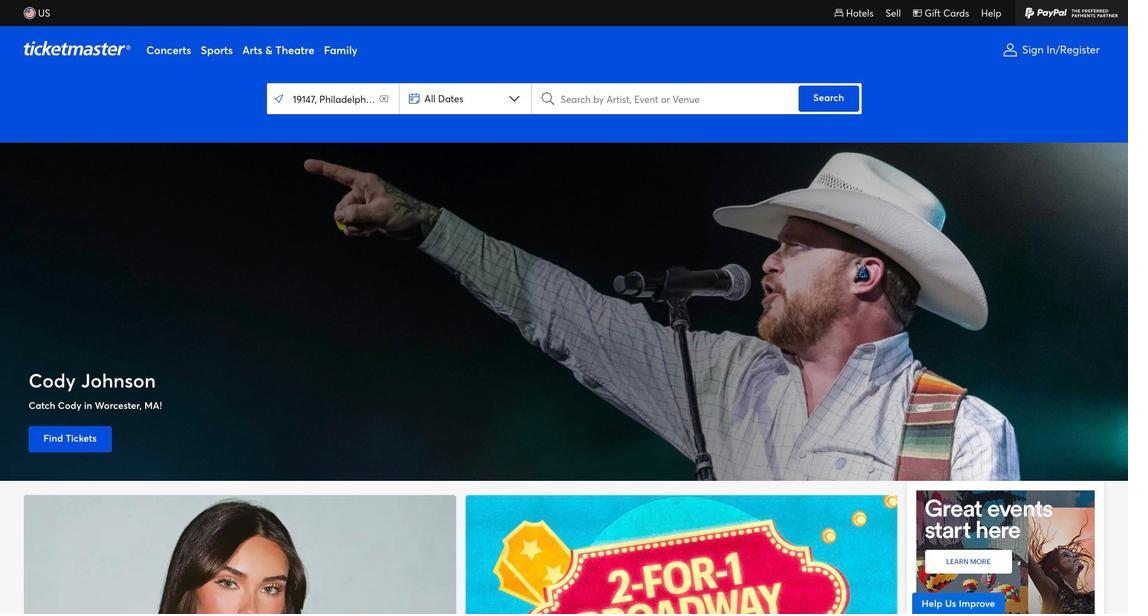 Task type: locate. For each thing, give the bounding box(es) containing it.
paypal preferred payments partner image
[[1016, 0, 1129, 26]]

None search field
[[267, 83, 862, 114]]

City or Zip Code field
[[269, 86, 397, 112]]

menu
[[142, 26, 993, 74]]



Task type: vqa. For each thing, say whether or not it's contained in the screenshot.
Since
no



Task type: describe. For each thing, give the bounding box(es) containing it.
advertisement element
[[917, 491, 1095, 615]]

main navigation element
[[0, 0, 1129, 74]]

Search by Artist, Event or Venue text field
[[556, 86, 796, 112]]

menu inside "main navigation" element
[[142, 26, 993, 74]]



